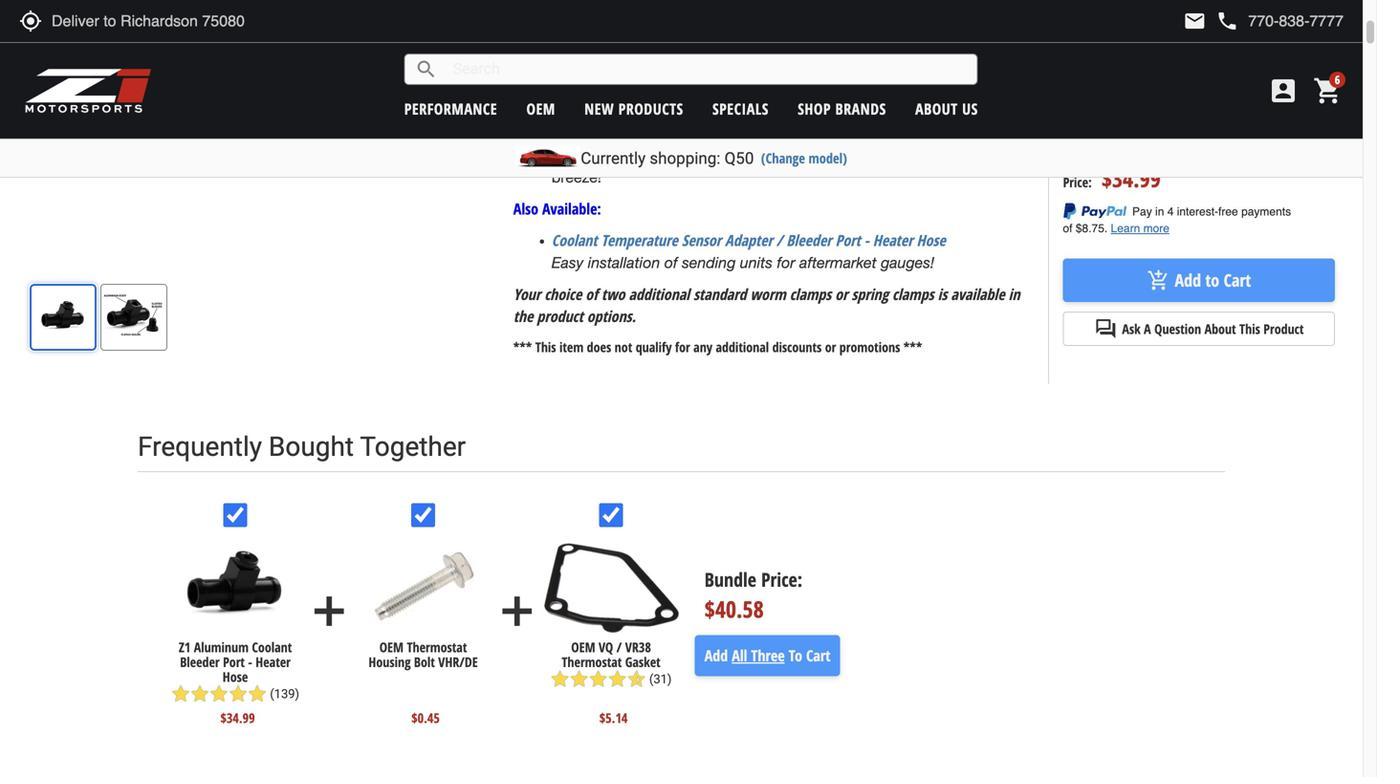 Task type: vqa. For each thing, say whether or not it's contained in the screenshot.
Our Story
no



Task type: describe. For each thing, give the bounding box(es) containing it.
z1 motorsports logo image
[[24, 67, 153, 115]]

housing
[[369, 653, 411, 671]]

promotions
[[839, 338, 900, 356]]

gauges!
[[881, 253, 934, 272]]

model)
[[809, 149, 847, 167]]

of inside coolant temperature sensor adapter / bleeder port - heater hose easy installation of sending units for aftermarket gauges!
[[664, 253, 678, 272]]

performance link
[[404, 99, 497, 119]]

0 vertical spatial bleeder
[[605, 37, 656, 55]]

the down need
[[917, 59, 939, 77]]

2 vertical spatial bleeder
[[607, 146, 658, 164]]

of inside your choice of two additional standard worm clamps or spring clamps is available in the product options.
[[586, 284, 598, 304]]

shop brands link
[[798, 99, 886, 119]]

sending
[[682, 253, 736, 272]]

oem link
[[526, 99, 555, 119]]

to up question_answer ask a question about this product at the right top of the page
[[1205, 269, 1220, 292]]

bleedings
[[906, 146, 972, 164]]

bleeder inside coolant temperature sensor adapter / bleeder port - heater hose easy installation of sending units for aftermarket gauges!
[[786, 230, 832, 251]]

any
[[694, 338, 713, 356]]

fully
[[971, 37, 999, 55]]

1 vertical spatial for
[[675, 338, 690, 356]]

the up hex.
[[758, 81, 780, 99]]

standard inside 'slotted bleeder plug allows air to escape without the need to fully remove the bleeder plug. this helps accurately bleed the cooling system while greatly reducing the amount of wasted coolant. bleeder plug is a 5mm female hex. standard o-ring seal: no messy thread sealant needed! the z1 coolant bleeder uses a standard o-ring so repeated bleedings are a breeze!'
[[711, 146, 771, 164]]

brands
[[835, 99, 886, 119]]

the up while
[[607, 59, 628, 77]]

amount
[[784, 81, 836, 99]]

add_shopping_cart add to cart
[[1147, 269, 1251, 292]]

price: $34.99
[[1063, 163, 1161, 194]]

standard inside your choice of two additional standard worm clamps or spring clamps is available in the product options.
[[693, 284, 746, 304]]

mail phone
[[1183, 10, 1239, 33]]

port inside the z1 aluminum coolant bleeder port - heater hose star star star star star (139) $34.99
[[223, 653, 245, 671]]

bleeder inside 'slotted bleeder plug allows air to escape without the need to fully remove the bleeder plug. this helps accurately bleed the cooling system while greatly reducing the amount of wasted coolant. bleeder plug is a 5mm female hex. standard o-ring seal: no messy thread sealant needed! the z1 coolant bleeder uses a standard o-ring so repeated bleedings are a breeze!'
[[552, 103, 604, 120]]

z1 aluminum coolant bleeder port - heater hose star star star star star (139) $34.99
[[171, 638, 299, 727]]

repeated
[[841, 146, 902, 164]]

currently shopping: q50 (change model)
[[581, 149, 847, 168]]

easy
[[552, 253, 584, 272]]

question_answer
[[1094, 318, 1117, 341]]

0 horizontal spatial cart
[[806, 646, 830, 666]]

coolant inside the z1 aluminum coolant bleeder port - heater hose star star star star star (139) $34.99
[[252, 638, 292, 657]]

in
[[1063, 133, 1075, 154]]

about inside question_answer ask a question about this product
[[1205, 320, 1236, 338]]

add_shopping_cart
[[1147, 269, 1170, 292]]

oem thermostat housing bolt vhr/de
[[369, 638, 478, 671]]

options.
[[587, 306, 636, 327]]

1 vertical spatial bleeder
[[632, 59, 684, 77]]

1 horizontal spatial additional
[[716, 338, 769, 356]]

o-
[[776, 146, 790, 164]]

sensor
[[682, 230, 721, 251]]

remove
[[552, 59, 602, 77]]

bought
[[269, 431, 354, 463]]

without
[[834, 37, 885, 55]]

0 horizontal spatial plug
[[609, 103, 638, 120]]

escape
[[781, 37, 830, 55]]

thermostat inside oem thermostat housing bolt vhr/de
[[407, 638, 467, 657]]

discounts
[[772, 338, 822, 356]]

plug.
[[688, 59, 722, 77]]

0 horizontal spatial a
[[658, 103, 666, 120]]

mail
[[1183, 10, 1206, 33]]

/ inside coolant temperature sensor adapter / bleeder port - heater hose easy installation of sending units for aftermarket gauges!
[[776, 230, 783, 251]]

add all three to cart
[[705, 646, 830, 666]]

qualify
[[636, 338, 672, 356]]

your choice of two additional standard worm clamps or spring clamps is available in the product options.
[[513, 284, 1020, 327]]

shop brands
[[798, 99, 886, 119]]

worm
[[750, 284, 786, 304]]

all
[[732, 646, 747, 666]]

frequently bought together
[[138, 431, 466, 463]]

specials link
[[712, 99, 769, 119]]

phone
[[1216, 10, 1239, 33]]

hose inside the z1 aluminum coolant bleeder port - heater hose star star star star star (139) $34.99
[[223, 668, 248, 686]]

(31)
[[649, 672, 672, 687]]

together
[[360, 431, 466, 463]]

bleed
[[875, 59, 913, 77]]

bundle price: $40.58
[[705, 566, 803, 625]]

the up bleed
[[889, 37, 911, 55]]

ring
[[790, 146, 816, 164]]

not
[[615, 338, 632, 356]]

5mm
[[670, 103, 705, 120]]

adapter
[[725, 230, 773, 251]]

- inside coolant temperature sensor adapter / bleeder port - heater hose easy installation of sending units for aftermarket gauges!
[[864, 230, 869, 251]]

stock,
[[1079, 133, 1114, 154]]

installation
[[588, 253, 660, 272]]

hex.
[[759, 103, 788, 120]]

gasket
[[625, 653, 661, 671]]

1 horizontal spatial a
[[698, 146, 707, 164]]

slotted
[[552, 37, 601, 55]]

is inside 'slotted bleeder plug allows air to escape without the need to fully remove the bleeder plug. this helps accurately bleed the cooling system while greatly reducing the amount of wasted coolant. bleeder plug is a 5mm female hex. standard o-ring seal: no messy thread sealant needed! the z1 coolant bleeder uses a standard o-ring so repeated bleedings are a breeze!'
[[643, 103, 654, 120]]

to right air
[[763, 37, 776, 55]]

available
[[951, 284, 1005, 304]]

item
[[559, 338, 584, 356]]

mail link
[[1183, 10, 1206, 33]]

greatly
[[644, 81, 690, 99]]

new products link
[[584, 99, 683, 119]]

products
[[618, 99, 683, 119]]

to inside in stock, ready to ship. help
[[1156, 133, 1168, 154]]

coolant
[[552, 146, 602, 164]]

phone link
[[1216, 10, 1344, 33]]

helps
[[759, 59, 796, 77]]

/ inside oem vq / vr38 thermostat gasket star star star star star_half (31)
[[617, 638, 622, 657]]

$40.58
[[705, 594, 764, 625]]

0 horizontal spatial about
[[915, 99, 958, 119]]

currently
[[581, 149, 646, 168]]

needed!
[[884, 125, 939, 142]]

aftermarket
[[800, 253, 877, 272]]

1 clamps from the left
[[790, 284, 831, 304]]

oem for oem
[[526, 99, 555, 119]]

aluminum
[[194, 638, 249, 657]]

my_location
[[19, 10, 42, 33]]

0 vertical spatial $34.99
[[1102, 163, 1161, 194]]

reducing
[[694, 81, 754, 99]]

choice
[[544, 284, 582, 304]]

of inside 'slotted bleeder plug allows air to escape without the need to fully remove the bleeder plug. this helps accurately bleed the cooling system while greatly reducing the amount of wasted coolant. bleeder plug is a 5mm female hex. standard o-ring seal: no messy thread sealant needed! the z1 coolant bleeder uses a standard o-ring so repeated bleedings are a breeze!'
[[840, 81, 853, 99]]

z1 inside the z1 aluminum coolant bleeder port - heater hose star star star star star (139) $34.99
[[179, 638, 191, 657]]

spring
[[852, 284, 889, 304]]

account_box link
[[1263, 76, 1304, 106]]



Task type: locate. For each thing, give the bounding box(es) containing it.
two
[[601, 284, 625, 304]]

coolant up easy
[[552, 230, 597, 251]]

0 horizontal spatial hose
[[223, 668, 248, 686]]

0 horizontal spatial coolant
[[252, 638, 292, 657]]

2 clamps from the left
[[892, 284, 934, 304]]

this
[[726, 59, 755, 77], [1239, 320, 1260, 338], [535, 338, 556, 356]]

bleeder up greatly at top
[[632, 59, 684, 77]]

bundle
[[705, 566, 756, 593]]

standard
[[552, 125, 614, 142]]

system
[[552, 81, 601, 99]]

0 horizontal spatial for
[[675, 338, 690, 356]]

1 vertical spatial -
[[248, 653, 252, 671]]

1 horizontal spatial bleeder
[[552, 103, 604, 120]]

2 horizontal spatial a
[[1002, 146, 1010, 164]]

performance
[[404, 99, 497, 119]]

for
[[777, 253, 795, 272], [675, 338, 690, 356]]

q50
[[725, 149, 754, 168]]

accurately
[[800, 59, 870, 77]]

coolant temperature sensor adapter / bleeder port - heater hose easy installation of sending units for aftermarket gauges!
[[552, 230, 946, 272]]

1 horizontal spatial /
[[776, 230, 783, 251]]

temperature
[[601, 230, 678, 251]]

2 *** from the left
[[904, 338, 922, 356]]

0 horizontal spatial bleeder
[[180, 653, 220, 671]]

standard down messy
[[711, 146, 771, 164]]

0 horizontal spatial heater
[[256, 653, 291, 671]]

2 horizontal spatial this
[[1239, 320, 1260, 338]]

shopping_cart link
[[1308, 76, 1344, 106]]

available:
[[542, 198, 601, 219]]

0 horizontal spatial $34.99
[[220, 709, 255, 727]]

None checkbox
[[223, 504, 247, 528], [411, 504, 435, 528], [599, 504, 623, 528], [223, 504, 247, 528], [411, 504, 435, 528], [599, 504, 623, 528]]

- inside the z1 aluminum coolant bleeder port - heater hose star star star star star (139) $34.99
[[248, 653, 252, 671]]

1 vertical spatial $34.99
[[220, 709, 255, 727]]

a right are
[[1002, 146, 1010, 164]]

/ right adapter at the right top of the page
[[776, 230, 783, 251]]

z1 inside 'slotted bleeder plug allows air to escape without the need to fully remove the bleeder plug. this helps accurately bleed the cooling system while greatly reducing the amount of wasted coolant. bleeder plug is a 5mm female hex. standard o-ring seal: no messy thread sealant needed! the z1 coolant bleeder uses a standard o-ring so repeated bleedings are a breeze!'
[[973, 125, 991, 142]]

heater inside coolant temperature sensor adapter / bleeder port - heater hose easy installation of sending units for aftermarket gauges!
[[873, 230, 913, 251]]

oem left bolt
[[379, 638, 404, 657]]

2 add from the left
[[493, 588, 541, 636]]

0 horizontal spatial oem
[[379, 638, 404, 657]]

1 vertical spatial port
[[223, 653, 245, 671]]

product
[[1264, 320, 1304, 338]]

thermostat inside oem vq / vr38 thermostat gasket star star star star star_half (31)
[[562, 653, 622, 671]]

1 horizontal spatial add
[[493, 588, 541, 636]]

air
[[742, 37, 758, 55]]

1 horizontal spatial add
[[1175, 269, 1201, 292]]

0 horizontal spatial z1
[[179, 638, 191, 657]]

1 vertical spatial plug
[[609, 103, 638, 120]]

Search search field
[[438, 55, 977, 84]]

to left the ship.
[[1156, 133, 1168, 154]]

oem left vq at bottom
[[571, 638, 595, 657]]

0 vertical spatial for
[[777, 253, 795, 272]]

1 horizontal spatial plug
[[660, 37, 690, 55]]

1 vertical spatial coolant
[[252, 638, 292, 657]]

question_answer ask a question about this product
[[1094, 318, 1304, 341]]

bleeder down o-
[[607, 146, 658, 164]]

hose up "gauges!"
[[917, 230, 946, 251]]

z1 left aluminum
[[179, 638, 191, 657]]

/ right vq at bottom
[[617, 638, 622, 657]]

hose inside coolant temperature sensor adapter / bleeder port - heater hose easy installation of sending units for aftermarket gauges!
[[917, 230, 946, 251]]

1 horizontal spatial for
[[777, 253, 795, 272]]

port inside coolant temperature sensor adapter / bleeder port - heater hose easy installation of sending units for aftermarket gauges!
[[836, 230, 861, 251]]

0 vertical spatial bleeder
[[552, 103, 604, 120]]

your
[[513, 284, 541, 304]]

1 horizontal spatial of
[[664, 253, 678, 272]]

1 horizontal spatial this
[[726, 59, 755, 77]]

$0.45
[[411, 709, 440, 727]]

oem inside oem thermostat housing bolt vhr/de
[[379, 638, 404, 657]]

to up cooling
[[953, 37, 967, 55]]

0 horizontal spatial price:
[[761, 566, 803, 593]]

1 horizontal spatial thermostat
[[562, 653, 622, 671]]

in
[[1009, 284, 1020, 304]]

0 horizontal spatial additional
[[629, 284, 690, 304]]

or inside your choice of two additional standard worm clamps or spring clamps is available in the product options.
[[835, 284, 848, 304]]

a down greatly at top
[[658, 103, 666, 120]]

of down accurately at the right top
[[840, 81, 853, 99]]

bleeder up while
[[605, 37, 656, 55]]

of left sending
[[664, 253, 678, 272]]

1 vertical spatial /
[[617, 638, 622, 657]]

price:
[[1063, 173, 1092, 191], [761, 566, 803, 593]]

specials
[[712, 99, 769, 119]]

/
[[776, 230, 783, 251], [617, 638, 622, 657]]

1 vertical spatial is
[[938, 284, 947, 304]]

1 vertical spatial standard
[[693, 284, 746, 304]]

oem for oem thermostat housing bolt vhr/de
[[379, 638, 404, 657]]

plug up plug.
[[660, 37, 690, 55]]

0 horizontal spatial of
[[586, 284, 598, 304]]

1 vertical spatial add
[[705, 646, 728, 666]]

0 vertical spatial hose
[[917, 230, 946, 251]]

$34.99
[[1102, 163, 1161, 194], [220, 709, 255, 727]]

0 vertical spatial coolant
[[552, 230, 597, 251]]

1 vertical spatial price:
[[761, 566, 803, 593]]

new
[[584, 99, 614, 119]]

*** left item
[[513, 338, 532, 356]]

1 vertical spatial bleeder
[[786, 230, 832, 251]]

cooling
[[943, 59, 993, 77]]

1 horizontal spatial port
[[836, 230, 861, 251]]

oem
[[526, 99, 555, 119], [379, 638, 404, 657], [571, 638, 595, 657]]

thermostat left star_half
[[562, 653, 622, 671]]

star_half
[[627, 670, 646, 689]]

or left spring in the right of the page
[[835, 284, 848, 304]]

price: down the in
[[1063, 173, 1092, 191]]

is inside your choice of two additional standard worm clamps or spring clamps is available in the product options.
[[938, 284, 947, 304]]

1 *** from the left
[[513, 338, 532, 356]]

1 horizontal spatial clamps
[[892, 284, 934, 304]]

this left product
[[1239, 320, 1260, 338]]

is
[[643, 103, 654, 120], [938, 284, 947, 304]]

0 horizontal spatial clamps
[[790, 284, 831, 304]]

1 horizontal spatial coolant
[[552, 230, 597, 251]]

(change
[[761, 149, 805, 167]]

add
[[1175, 269, 1201, 292], [705, 646, 728, 666]]

a
[[658, 103, 666, 120], [698, 146, 707, 164], [1002, 146, 1010, 164]]

is left available
[[938, 284, 947, 304]]

standard down sending
[[693, 284, 746, 304]]

0 vertical spatial additional
[[629, 284, 690, 304]]

search
[[415, 58, 438, 81]]

2 vertical spatial bleeder
[[180, 653, 220, 671]]

messy
[[734, 125, 778, 142]]

1 horizontal spatial heater
[[873, 230, 913, 251]]

standard
[[711, 146, 771, 164], [693, 284, 746, 304]]

coolant temperature sensor adapter / bleeder port - heater hose link
[[552, 230, 946, 251]]

1 horizontal spatial hose
[[917, 230, 946, 251]]

this left item
[[535, 338, 556, 356]]

0 horizontal spatial ***
[[513, 338, 532, 356]]

coolant up (139)
[[252, 638, 292, 657]]

0 horizontal spatial -
[[248, 653, 252, 671]]

ring
[[636, 125, 667, 142]]

0 vertical spatial plug
[[660, 37, 690, 55]]

help
[[1205, 131, 1226, 152]]

1 horizontal spatial oem
[[526, 99, 555, 119]]

oem inside oem vq / vr38 thermostat gasket star star star star star_half (31)
[[571, 638, 595, 657]]

1 vertical spatial cart
[[806, 646, 830, 666]]

a right uses
[[698, 146, 707, 164]]

0 horizontal spatial is
[[643, 103, 654, 120]]

coolant inside coolant temperature sensor adapter / bleeder port - heater hose easy installation of sending units for aftermarket gauges!
[[552, 230, 597, 251]]

0 vertical spatial price:
[[1063, 173, 1092, 191]]

clamps down aftermarket at the right top of page
[[790, 284, 831, 304]]

of
[[840, 81, 853, 99], [664, 253, 678, 272], [586, 284, 598, 304]]

z1 up are
[[973, 125, 991, 142]]

1 horizontal spatial -
[[864, 230, 869, 251]]

about us
[[915, 99, 978, 119]]

1 horizontal spatial ***
[[904, 338, 922, 356]]

for inside coolant temperature sensor adapter / bleeder port - heater hose easy installation of sending units for aftermarket gauges!
[[777, 253, 795, 272]]

add
[[305, 588, 353, 636], [493, 588, 541, 636]]

add right the add_shopping_cart on the right top of the page
[[1175, 269, 1201, 292]]

price: inside price: $34.99
[[1063, 173, 1092, 191]]

1 vertical spatial heater
[[256, 653, 291, 671]]

$34.99 inside the z1 aluminum coolant bleeder port - heater hose star star star star star (139) $34.99
[[220, 709, 255, 727]]

0 vertical spatial cart
[[1224, 269, 1251, 292]]

2 horizontal spatial oem
[[571, 638, 595, 657]]

0 horizontal spatial add
[[305, 588, 353, 636]]

vhr/de
[[438, 653, 478, 671]]

0 vertical spatial port
[[836, 230, 861, 251]]

0 horizontal spatial add
[[705, 646, 728, 666]]

in stock, ready to ship. help
[[1063, 131, 1226, 154]]

while
[[605, 81, 640, 99]]

0 vertical spatial of
[[840, 81, 853, 99]]

1 horizontal spatial about
[[1205, 320, 1236, 338]]

the
[[943, 125, 969, 142]]

$34.99 down the ready
[[1102, 163, 1161, 194]]

0 vertical spatial or
[[835, 284, 848, 304]]

1 vertical spatial of
[[664, 253, 678, 272]]

0 vertical spatial z1
[[973, 125, 991, 142]]

additional right any
[[716, 338, 769, 356]]

about up the
[[915, 99, 958, 119]]

0 horizontal spatial port
[[223, 653, 245, 671]]

heater inside the z1 aluminum coolant bleeder port - heater hose star star star star star (139) $34.99
[[256, 653, 291, 671]]

0 vertical spatial /
[[776, 230, 783, 251]]

product
[[537, 306, 583, 327]]

hose down aluminum
[[223, 668, 248, 686]]

bleeder
[[605, 37, 656, 55], [632, 59, 684, 77], [607, 146, 658, 164]]

1 vertical spatial or
[[825, 338, 836, 356]]

so
[[820, 146, 837, 164]]

0 vertical spatial heater
[[873, 230, 913, 251]]

1 vertical spatial z1
[[179, 638, 191, 657]]

1 horizontal spatial $34.99
[[1102, 163, 1161, 194]]

1 horizontal spatial cart
[[1224, 269, 1251, 292]]

ask
[[1122, 320, 1141, 338]]

0 horizontal spatial thermostat
[[407, 638, 467, 657]]

to
[[763, 37, 776, 55], [953, 37, 967, 55], [1156, 133, 1168, 154], [1205, 269, 1220, 292]]

add left all
[[705, 646, 728, 666]]

0 horizontal spatial /
[[617, 638, 622, 657]]

heater up (139)
[[256, 653, 291, 671]]

$34.99 down aluminum
[[220, 709, 255, 727]]

2 horizontal spatial of
[[840, 81, 853, 99]]

coolant.
[[912, 81, 967, 99]]

about right question
[[1205, 320, 1236, 338]]

bleeder inside the z1 aluminum coolant bleeder port - heater hose star star star star star (139) $34.99
[[180, 653, 220, 671]]

1 vertical spatial hose
[[223, 668, 248, 686]]

allows
[[694, 37, 738, 55]]

or right discounts
[[825, 338, 836, 356]]

1 add from the left
[[305, 588, 353, 636]]

for left any
[[675, 338, 690, 356]]

wasted
[[858, 81, 907, 99]]

this inside 'slotted bleeder plug allows air to escape without the need to fully remove the bleeder plug. this helps accurately bleed the cooling system while greatly reducing the amount of wasted coolant. bleeder plug is a 5mm female hex. standard o-ring seal: no messy thread sealant needed! the z1 coolant bleeder uses a standard o-ring so repeated bleedings are a breeze!'
[[726, 59, 755, 77]]

does
[[587, 338, 611, 356]]

price: inside "bundle price: $40.58"
[[761, 566, 803, 593]]

to
[[789, 646, 802, 666]]

oem for oem vq / vr38 thermostat gasket star star star star star_half (31)
[[571, 638, 595, 657]]

is up ring
[[643, 103, 654, 120]]

of left "two"
[[586, 284, 598, 304]]

0 vertical spatial standard
[[711, 146, 771, 164]]

three
[[751, 646, 785, 666]]

2 vertical spatial of
[[586, 284, 598, 304]]

(139)
[[270, 687, 299, 701]]

0 vertical spatial -
[[864, 230, 869, 251]]

oem vq / vr38 thermostat gasket star star star star star_half (31)
[[551, 638, 672, 689]]

plug
[[660, 37, 690, 55], [609, 103, 638, 120]]

ready
[[1118, 133, 1152, 154]]

0 horizontal spatial this
[[535, 338, 556, 356]]

cart up question_answer ask a question about this product at the right top of the page
[[1224, 269, 1251, 292]]

ship.
[[1172, 133, 1201, 154]]

(change model) link
[[761, 149, 847, 167]]

account_box
[[1268, 76, 1299, 106]]

*** right promotions
[[904, 338, 922, 356]]

oem up standard
[[526, 99, 555, 119]]

star
[[551, 670, 570, 689], [570, 670, 589, 689], [589, 670, 608, 689], [608, 670, 627, 689], [171, 685, 190, 704], [190, 685, 209, 704], [209, 685, 229, 704], [229, 685, 248, 704], [248, 685, 267, 704]]

1 horizontal spatial is
[[938, 284, 947, 304]]

1 vertical spatial additional
[[716, 338, 769, 356]]

0 vertical spatial about
[[915, 99, 958, 119]]

vq
[[599, 638, 613, 657]]

a
[[1144, 320, 1151, 338]]

plug down while
[[609, 103, 638, 120]]

for right units
[[777, 253, 795, 272]]

0 vertical spatial add
[[1175, 269, 1201, 292]]

thermostat up '$0.45'
[[407, 638, 467, 657]]

additional inside your choice of two additional standard worm clamps or spring clamps is available in the product options.
[[629, 284, 690, 304]]

breeze!
[[552, 168, 601, 186]]

price: right bundle
[[761, 566, 803, 593]]

1 vertical spatial about
[[1205, 320, 1236, 338]]

clamps down "gauges!"
[[892, 284, 934, 304]]

0 vertical spatial is
[[643, 103, 654, 120]]

2 horizontal spatial bleeder
[[786, 230, 832, 251]]

this inside question_answer ask a question about this product
[[1239, 320, 1260, 338]]

the down your
[[513, 306, 533, 327]]

cart right to
[[806, 646, 830, 666]]

uses
[[662, 146, 694, 164]]

cart
[[1224, 269, 1251, 292], [806, 646, 830, 666]]

female
[[709, 103, 755, 120]]

1 horizontal spatial z1
[[973, 125, 991, 142]]

also
[[513, 198, 538, 219]]

1 horizontal spatial price:
[[1063, 173, 1092, 191]]

slotted bleeder plug allows air to escape without the need to fully remove the bleeder plug. this helps accurately bleed the cooling system while greatly reducing the amount of wasted coolant. bleeder plug is a 5mm female hex. standard o-ring seal: no messy thread sealant needed! the z1 coolant bleeder uses a standard o-ring so repeated bleedings are a breeze!
[[552, 37, 1010, 186]]

the inside your choice of two additional standard worm clamps or spring clamps is available in the product options.
[[513, 306, 533, 327]]

this down air
[[726, 59, 755, 77]]

additional right "two"
[[629, 284, 690, 304]]

heater up "gauges!"
[[873, 230, 913, 251]]



